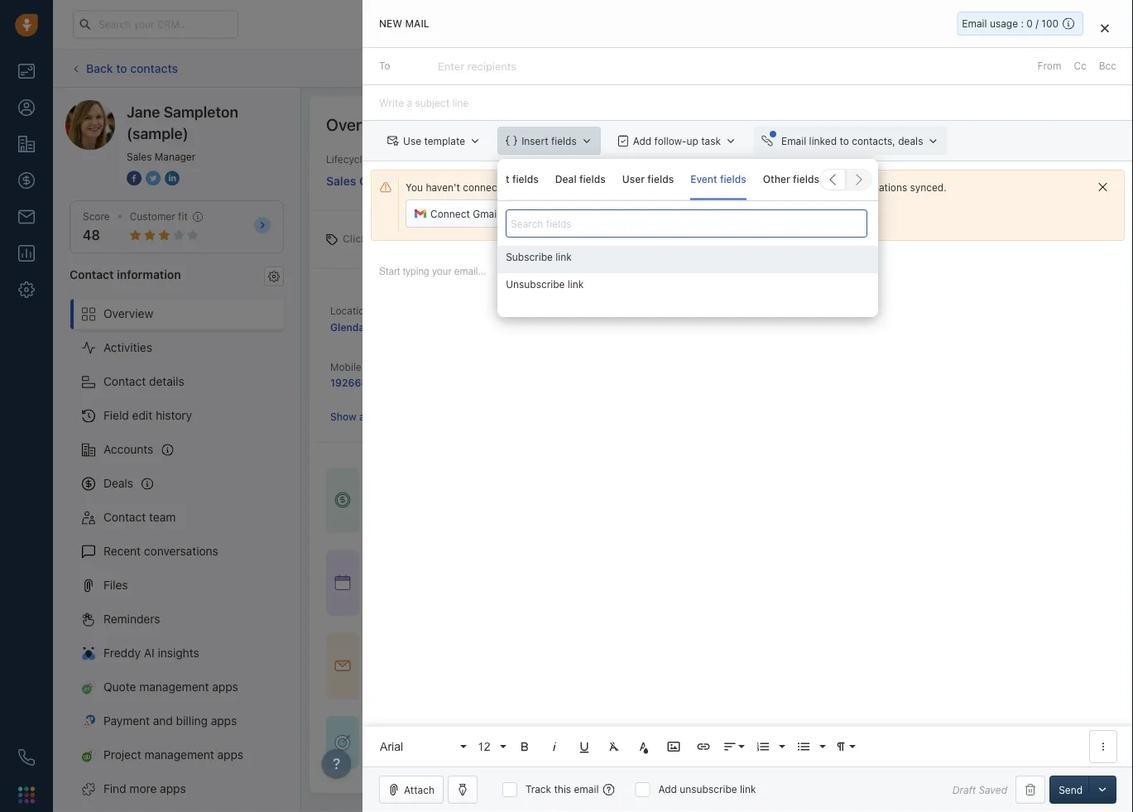 Task type: locate. For each thing, give the bounding box(es) containing it.
paragraph format image
[[834, 739, 849, 754]]

proposal
[[894, 331, 935, 343]]

(sample) down open
[[423, 502, 466, 514]]

details
[[149, 375, 184, 388]]

jane sampleton (sample)
[[127, 103, 238, 142]]

now
[[759, 181, 779, 193]]

text color image
[[637, 739, 652, 754]]

add left the deal
[[1001, 62, 1020, 74]]

1 vertical spatial link
[[568, 279, 584, 290]]

contacted link
[[595, 172, 697, 193]]

1 horizontal spatial accounts
[[515, 303, 559, 315]]

2 horizontal spatial (sample)
[[570, 321, 614, 332]]

0 vertical spatial management
[[139, 680, 209, 694]]

connect inside button
[[431, 208, 470, 220]]

deals right contacts,
[[899, 135, 924, 147]]

application
[[363, 249, 1134, 767]]

payment
[[104, 714, 150, 728]]

dialog
[[363, 0, 1134, 812]]

2 vertical spatial email
[[782, 135, 807, 147]]

1 horizontal spatial the
[[1064, 317, 1079, 328]]

email right this
[[574, 784, 599, 795]]

saved
[[979, 784, 1008, 796]]

1 horizontal spatial 2023
[[689, 567, 713, 579]]

1 vertical spatial deals
[[427, 477, 452, 489]]

apps up "payment and billing apps"
[[212, 680, 238, 694]]

2 vertical spatial (sample)
[[423, 502, 466, 514]]

lead
[[412, 174, 439, 188]]

widgetz.io down unsubscribe link
[[515, 321, 568, 332]]

management down "payment and billing apps"
[[145, 748, 214, 762]]

jane up days on the bottom of page
[[368, 651, 394, 665]]

add left unsubscribe
[[659, 784, 677, 795]]

email for email linked to contacts, deals
[[782, 135, 807, 147]]

1 vertical spatial jane
[[368, 651, 394, 665]]

0 vertical spatial jane
[[127, 103, 160, 120]]

/ right 0
[[1036, 18, 1039, 29]]

usage
[[990, 18, 1018, 29]]

2 vertical spatial jane
[[368, 726, 390, 737]]

email inside jane sent an email 3 days ago
[[441, 651, 471, 665]]

0 horizontal spatial email
[[441, 651, 471, 665]]

2 horizontal spatial connect
[[708, 181, 748, 193]]

1 horizontal spatial deals
[[899, 135, 924, 147]]

widgetz.io (sample) link down unsubscribe link
[[515, 321, 614, 332]]

conversations right "your"
[[842, 181, 908, 193]]

0 horizontal spatial (sample)
[[127, 124, 189, 142]]

email usage : 0 / 100
[[962, 18, 1059, 29]]

fields for account fields
[[512, 174, 539, 185]]

1 horizontal spatial widgetz.io (sample) link
[[515, 321, 614, 332]]

jane for jane sent an email 3 days ago
[[368, 651, 394, 665]]

link
[[556, 251, 572, 263], [568, 279, 584, 290], [740, 784, 756, 795]]

(sample) inside jane sampleton (sample)
[[127, 124, 189, 142]]

sales up facebook circled icon
[[127, 151, 152, 162]]

overview up activities
[[104, 307, 153, 320]]

fields inside "link"
[[648, 174, 674, 185]]

1 vertical spatial (sample)
[[570, 321, 614, 332]]

a inside had a call with jane. she requested the proposal document and pricing quote asap.
[[916, 317, 921, 328]]

0 horizontal spatial and
[[153, 714, 173, 728]]

new for new
[[538, 177, 559, 188]]

/ right won on the right
[[1052, 177, 1055, 188]]

field edit history
[[104, 409, 192, 422]]

contact information
[[70, 267, 181, 281]]

payment and billing apps
[[104, 714, 237, 728]]

/ for negotiation / lost
[[983, 177, 987, 188]]

janesampleton@gmail.com link
[[700, 318, 831, 335]]

deal
[[1023, 62, 1042, 74]]

link up accounts widgetz.io (sample)
[[568, 279, 584, 290]]

freshworks switcher image
[[18, 787, 35, 803]]

nov, right "13"
[[510, 567, 531, 579]]

days
[[377, 670, 399, 682]]

apps right 'billing'
[[211, 714, 237, 728]]

0 horizontal spatial accounts
[[104, 443, 153, 456]]

unordered list image
[[797, 739, 812, 754]]

event fields
[[691, 174, 747, 185]]

1 vertical spatial email
[[484, 63, 509, 74]]

widgetz.io
[[515, 321, 568, 332], [368, 502, 420, 514]]

0 vertical spatial a
[[583, 208, 588, 220]]

to inside button
[[840, 135, 849, 147]]

italic (⌘i) image
[[547, 739, 562, 754]]

location
[[330, 305, 370, 316]]

accounts inside accounts widgetz.io (sample)
[[515, 303, 559, 315]]

this
[[554, 784, 571, 795]]

insert link (⌘k) image
[[696, 739, 711, 754]]

add deal button
[[976, 54, 1051, 82]]

0 vertical spatial link
[[556, 251, 572, 263]]

1 vertical spatial the
[[1064, 317, 1079, 328]]

widgetz.io (sample) link down open
[[368, 501, 466, 515]]

widgetz.io down "jane's"
[[368, 502, 420, 514]]

fields inside dropdown button
[[551, 135, 577, 147]]

nov,
[[510, 567, 531, 579], [665, 567, 686, 579]]

accounts widgetz.io (sample)
[[515, 303, 614, 332]]

0 vertical spatial deals
[[899, 135, 924, 147]]

19266529503 link
[[330, 377, 400, 388]]

2 nov, from the left
[[665, 567, 686, 579]]

reminders
[[104, 612, 160, 626]]

mon
[[473, 567, 494, 579]]

had
[[894, 317, 913, 328]]

email down the contacted link
[[634, 208, 658, 220]]

link right unsubscribe
[[740, 784, 756, 795]]

1 vertical spatial sales
[[326, 174, 356, 188]]

:
[[1021, 18, 1024, 29]]

apps down "payment and billing apps"
[[217, 748, 244, 762]]

0 horizontal spatial new
[[379, 18, 403, 29]]

add down "is"
[[383, 748, 402, 759]]

0 horizontal spatial /
[[983, 177, 987, 188]]

1 horizontal spatial (sample)
[[423, 502, 466, 514]]

haven't
[[426, 181, 460, 193]]

accounts down unsubscribe
[[515, 303, 559, 315]]

jane left "is"
[[368, 726, 390, 737]]

overview
[[1058, 118, 1100, 130]]

she
[[993, 317, 1011, 328]]

a left different at the top
[[583, 208, 588, 220]]

contact down activities
[[104, 375, 146, 388]]

0 horizontal spatial 2023
[[534, 567, 558, 579]]

0 vertical spatial email
[[634, 208, 658, 220]]

unsubscribe
[[506, 279, 565, 290]]

a inside button
[[583, 208, 588, 220]]

00:00
[[728, 567, 756, 579]]

jane inside jane sent an email 3 days ago
[[368, 651, 394, 665]]

1 vertical spatial management
[[145, 748, 214, 762]]

0 vertical spatial new
[[379, 18, 403, 29]]

at
[[716, 567, 725, 579]]

overview up lifecycle stage
[[326, 114, 396, 134]]

contact up recent
[[104, 511, 146, 524]]

contacts,
[[852, 135, 896, 147]]

0 horizontal spatial the
[[662, 181, 677, 193]]

jane sent an email 3 days ago
[[368, 651, 471, 682]]

email for email usage : 0 / 100
[[962, 18, 987, 29]]

0 horizontal spatial nov,
[[510, 567, 531, 579]]

mng settings image
[[268, 271, 280, 282]]

and left 'billing'
[[153, 714, 173, 728]]

align image
[[723, 739, 738, 754]]

fields for event fields
[[720, 174, 747, 185]]

janesampleton@gmail.com
[[700, 321, 831, 332]]

(sample) down unsubscribe link
[[570, 321, 614, 332]]

use
[[403, 135, 422, 147]]

connected
[[463, 181, 513, 193]]

2 horizontal spatial /
[[1052, 177, 1055, 188]]

1 vertical spatial a
[[916, 317, 921, 328]]

contact down '48'
[[70, 267, 114, 281]]

link up unsubscribe link
[[556, 251, 572, 263]]

0 horizontal spatial widgetz.io (sample) link
[[368, 501, 466, 515]]

phone image
[[18, 749, 35, 766]]

1 vertical spatial widgetz.io (sample) link
[[368, 501, 466, 515]]

underline (⌘u) image
[[577, 739, 592, 754]]

connect a different email button
[[516, 200, 668, 228]]

0 vertical spatial contact
[[70, 267, 114, 281]]

it
[[751, 181, 757, 193]]

0 vertical spatial widgetz.io (sample) link
[[515, 321, 614, 332]]

0 vertical spatial widgetz.io
[[515, 321, 568, 332]]

(sample) inside accounts widgetz.io (sample)
[[570, 321, 614, 332]]

sales down lifecycle
[[326, 174, 356, 188]]

0 horizontal spatial sales
[[127, 151, 152, 162]]

2 horizontal spatial email
[[634, 208, 658, 220]]

1 horizontal spatial and
[[987, 331, 1005, 343]]

connect inside button
[[540, 208, 580, 220]]

lifecycle
[[326, 154, 368, 165]]

1 horizontal spatial nov,
[[665, 567, 686, 579]]

your
[[819, 181, 840, 193]]

management for quote
[[139, 680, 209, 694]]

application containing arial
[[363, 249, 1134, 767]]

0 vertical spatial (sample)
[[127, 124, 189, 142]]

2 vertical spatial a
[[418, 748, 423, 759]]

manager
[[155, 151, 196, 162]]

sales
[[127, 151, 152, 162], [326, 174, 356, 188]]

apps right 'more'
[[160, 782, 186, 796]]

0 horizontal spatial connect
[[431, 208, 470, 220]]

(sample) up the sales manager at the left
[[127, 124, 189, 142]]

with
[[943, 317, 962, 328]]

a down not on the left of the page
[[418, 748, 423, 759]]

linkedin circled image
[[165, 169, 180, 187]]

apps for quote management apps
[[212, 680, 238, 694]]

find
[[104, 782, 126, 796]]

is
[[393, 726, 400, 737]]

the left the crm.
[[662, 181, 677, 193]]

1 horizontal spatial email
[[574, 784, 599, 795]]

cc
[[1074, 60, 1087, 72]]

qualified
[[359, 174, 409, 188], [835, 177, 878, 188]]

container_wx8msf4aqz5i3rn1 image
[[335, 492, 351, 509], [335, 574, 351, 591], [335, 658, 351, 674], [335, 734, 351, 751], [368, 748, 379, 759]]

0 horizontal spatial deals
[[427, 477, 452, 489]]

accounts for accounts widgetz.io (sample)
[[515, 303, 559, 315]]

2 horizontal spatial a
[[916, 317, 921, 328]]

overview
[[326, 114, 396, 134], [104, 307, 153, 320]]

1 vertical spatial contact
[[104, 375, 146, 388]]

linked
[[809, 135, 837, 147]]

add left follow- at the right top of page
[[633, 135, 652, 147]]

other
[[763, 174, 791, 185]]

contact for contact information
[[70, 267, 114, 281]]

0 horizontal spatial email
[[484, 63, 509, 74]]

account fields
[[470, 174, 539, 185]]

task
[[702, 135, 721, 147]]

part
[[421, 726, 440, 737]]

add inside 'button'
[[1001, 62, 1020, 74]]

email right an
[[441, 651, 471, 665]]

2023 left the at
[[689, 567, 713, 579]]

0 vertical spatial email
[[962, 18, 987, 29]]

a left call on the top right of page
[[916, 317, 921, 328]]

1 vertical spatial email
[[441, 651, 471, 665]]

1 vertical spatial conversations
[[144, 544, 218, 558]]

0 horizontal spatial widgetz.io
[[368, 502, 420, 514]]

usa
[[422, 321, 443, 333]]

connect for connect gmail
[[431, 208, 470, 220]]

1 horizontal spatial sales
[[326, 174, 356, 188]]

0 vertical spatial the
[[662, 181, 677, 193]]

accounts up deals
[[104, 443, 153, 456]]

0 vertical spatial accounts
[[515, 303, 559, 315]]

email for an
[[441, 651, 471, 665]]

lost
[[989, 177, 1010, 188]]

sales manager
[[127, 151, 196, 162]]

1 horizontal spatial a
[[583, 208, 588, 220]]

contact for contact team
[[104, 511, 146, 524]]

1 horizontal spatial widgetz.io
[[515, 321, 568, 332]]

email image
[[970, 18, 981, 31]]

to
[[116, 61, 127, 75], [840, 135, 849, 147], [650, 181, 660, 193], [781, 181, 791, 193], [370, 233, 380, 245], [616, 567, 625, 579], [405, 748, 415, 759]]

2 2023 from the left
[[689, 567, 713, 579]]

0 vertical spatial sales
[[127, 151, 152, 162]]

0 vertical spatial conversations
[[842, 181, 908, 193]]

add to a sequence
[[383, 748, 472, 759]]

add for add follow-up task
[[633, 135, 652, 147]]

2 vertical spatial contact
[[104, 511, 146, 524]]

edit
[[132, 409, 153, 422]]

Search your CRM... text field
[[73, 10, 238, 39]]

group
[[498, 246, 879, 301]]

1 horizontal spatial connect
[[540, 208, 580, 220]]

score
[[83, 211, 110, 222]]

churned
[[1057, 177, 1099, 188]]

email inside button
[[634, 208, 658, 220]]

widgetz.io inside accounts widgetz.io (sample)
[[515, 321, 568, 332]]

close image
[[1101, 23, 1110, 33]]

interested link
[[697, 173, 800, 193]]

1 horizontal spatial overview
[[326, 114, 396, 134]]

contacted
[[626, 177, 676, 188]]

qualified down email linked to contacts, deals
[[835, 177, 878, 188]]

arial
[[380, 740, 403, 753]]

any
[[455, 726, 472, 737]]

link for unsubscribe link
[[568, 279, 584, 290]]

sales qualified lead link
[[326, 167, 453, 190]]

dialog containing arial
[[363, 0, 1134, 812]]

Write a subject line text field
[[363, 85, 1134, 120]]

12 button
[[472, 730, 508, 763]]

0 vertical spatial overview
[[326, 114, 396, 134]]

2 horizontal spatial email
[[962, 18, 987, 29]]

0 vertical spatial and
[[987, 331, 1005, 343]]

insert
[[522, 135, 549, 147]]

lifecycle stage
[[326, 154, 397, 165]]

1 vertical spatial overview
[[104, 307, 153, 320]]

1 vertical spatial new
[[538, 177, 559, 188]]

of
[[443, 726, 453, 737]]

a for connect
[[583, 208, 588, 220]]

subscribe
[[506, 251, 553, 263]]

management up "payment and billing apps"
[[139, 680, 209, 694]]

1 horizontal spatial new
[[538, 177, 559, 188]]

sales
[[475, 726, 499, 737]]

/ left lost on the right top of the page
[[983, 177, 987, 188]]

qualified down stage
[[359, 174, 409, 188]]

and down she
[[987, 331, 1005, 343]]

fields
[[551, 135, 577, 147], [512, 174, 539, 185], [580, 174, 606, 185], [648, 174, 674, 185], [720, 174, 747, 185], [793, 174, 820, 185]]

ordered list image
[[756, 739, 771, 754]]

jane down contacts
[[127, 103, 160, 120]]

1 vertical spatial and
[[153, 714, 173, 728]]

from
[[561, 567, 583, 579]]

1 horizontal spatial email
[[782, 135, 807, 147]]

on
[[459, 567, 471, 579]]

nov, right 15
[[665, 567, 686, 579]]

jane inside jane sampleton (sample)
[[127, 103, 160, 120]]

container_wx8msf4aqz5i3rn1 image for jane's open deals
[[335, 492, 351, 509]]

event fields link
[[691, 159, 747, 200]]

2023 left from
[[534, 567, 558, 579]]

conversations down team
[[144, 544, 218, 558]]

deals right open
[[427, 477, 452, 489]]

1 vertical spatial accounts
[[104, 443, 153, 456]]

1 vertical spatial widgetz.io
[[368, 502, 420, 514]]

the up asap. at the right of the page
[[1064, 317, 1079, 328]]

won
[[1028, 177, 1049, 188]]

contact details
[[104, 375, 184, 388]]

glendale, arizona, usa link
[[330, 321, 443, 333]]



Task type: describe. For each thing, give the bounding box(es) containing it.
3
[[368, 670, 374, 682]]

more
[[130, 782, 157, 796]]

a for had
[[916, 317, 921, 328]]

container_wx8msf4aqz5i3rn1 image for jane is not part of any sales sequence.
[[335, 734, 351, 751]]

location glendale, arizona, usa
[[330, 305, 443, 333]]

you
[[406, 181, 423, 193]]

1 horizontal spatial /
[[1036, 18, 1039, 29]]

1 horizontal spatial conversations
[[842, 181, 908, 193]]

jane's open deals
[[368, 477, 452, 489]]

tags
[[403, 233, 425, 245]]

score 48
[[83, 211, 110, 243]]

add for add deal
[[1001, 62, 1020, 74]]

new for new mail
[[379, 18, 403, 29]]

/ for won / churned
[[1052, 177, 1055, 188]]

ago
[[401, 670, 419, 682]]

synced.
[[910, 181, 947, 193]]

show all
[[330, 411, 370, 422]]

jane for jane sampleton (sample)
[[127, 103, 160, 120]]

negotiation / lost
[[925, 177, 1010, 188]]

jane is not part of any sales sequence.
[[368, 726, 550, 737]]

1 horizontal spatial qualified
[[835, 177, 878, 188]]

deals inside email linked to contacts, deals button
[[899, 135, 924, 147]]

0 horizontal spatial conversations
[[144, 544, 218, 558]]

subscribe link
[[506, 251, 572, 263]]

customize
[[1006, 118, 1055, 130]]

apps for project management apps
[[217, 748, 244, 762]]

unsubscribe
[[680, 784, 738, 795]]

accounts for accounts
[[104, 443, 153, 456]]

and inside had a call with jane. she requested the proposal document and pricing quote asap.
[[987, 331, 1005, 343]]

insights
[[158, 646, 199, 660]]

connect gmail button
[[406, 200, 509, 228]]

project
[[104, 748, 141, 762]]

arizona,
[[379, 321, 420, 333]]

contacts
[[130, 61, 178, 75]]

deals
[[104, 477, 133, 490]]

quote management apps
[[104, 680, 238, 694]]

(sample) for sampleton
[[127, 124, 189, 142]]

other fields link
[[763, 159, 820, 200]]

more misc image
[[1096, 739, 1111, 754]]

1 2023 from the left
[[534, 567, 558, 579]]

freddy
[[104, 646, 141, 660]]

click
[[343, 233, 367, 245]]

upcoming meeting on mon 13 nov, 2023 from 23:30 to wed 15 nov, 2023 at 00:00
[[368, 567, 756, 579]]

fields for insert fields
[[551, 135, 577, 147]]

fields for deal fields
[[580, 174, 606, 185]]

add for add unsubscribe link
[[659, 784, 677, 795]]

requested
[[1014, 317, 1061, 328]]

facebook circled image
[[127, 169, 142, 187]]

Search fields search field
[[506, 210, 868, 238]]

negotiation / lost link
[[903, 173, 1010, 193]]

attach button
[[379, 776, 444, 804]]

(sample) for widgetz.io
[[570, 321, 614, 332]]

activities
[[104, 341, 152, 354]]

all
[[359, 411, 370, 422]]

mobile
[[330, 361, 362, 373]]

other fields
[[763, 174, 820, 185]]

to inside 'link'
[[116, 61, 127, 75]]

wed
[[628, 567, 649, 579]]

email for different
[[634, 208, 658, 220]]

twitter circled image
[[146, 169, 161, 187]]

customer fit
[[130, 211, 188, 222]]

template
[[424, 135, 465, 147]]

add deal
[[1001, 62, 1042, 74]]

add unsubscribe link
[[659, 784, 756, 795]]

2 vertical spatial link
[[740, 784, 756, 795]]

send
[[1059, 784, 1083, 796]]

customize overview
[[1006, 118, 1100, 130]]

find more apps
[[104, 782, 186, 796]]

contact for contact details
[[104, 375, 146, 388]]

management for project
[[145, 748, 214, 762]]

bold (⌘b) image
[[518, 739, 532, 754]]

fields for user fields
[[648, 174, 674, 185]]

to
[[379, 60, 391, 72]]

sales for sales qualified lead
[[326, 174, 356, 188]]

widgetz.io (sample) link for accounts
[[515, 321, 614, 332]]

container_wx8msf4aqz5i3rn1 image inside 'add to a sequence' link
[[368, 748, 379, 759]]

sales for sales manager
[[127, 151, 152, 162]]

1 nov, from the left
[[510, 567, 531, 579]]

pricing
[[1007, 331, 1040, 343]]

group containing subscribe link
[[498, 246, 879, 301]]

link for subscribe link
[[556, 251, 572, 263]]

widgetz.io (sample) link for jane's open deals
[[368, 501, 466, 515]]

email for email
[[484, 63, 509, 74]]

crm.
[[680, 181, 706, 193]]

2 vertical spatial email
[[574, 784, 599, 795]]

billing
[[176, 714, 208, 728]]

attach
[[404, 784, 435, 796]]

add for add to a sequence
[[383, 748, 402, 759]]

new mail
[[379, 18, 430, 29]]

orlandogary85@gmail.com
[[516, 181, 647, 193]]

phone element
[[10, 741, 43, 774]]

not
[[403, 726, 418, 737]]

status
[[492, 154, 522, 165]]

different
[[591, 208, 631, 220]]

user
[[622, 174, 645, 185]]

user fields
[[622, 174, 674, 185]]

had a call with jane. she requested the proposal document and pricing quote asap.
[[894, 317, 1097, 343]]

0 horizontal spatial a
[[418, 748, 423, 759]]

jane for jane is not part of any sales sequence.
[[368, 726, 390, 737]]

send button
[[1050, 776, 1092, 804]]

negotiation
[[925, 177, 981, 188]]

mobile 19266529503
[[330, 361, 400, 388]]

event
[[691, 174, 718, 185]]

insert fields
[[522, 135, 577, 147]]

customer
[[130, 211, 175, 222]]

email linked to contacts, deals button
[[754, 127, 948, 155]]

emails
[[700, 303, 730, 315]]

0 horizontal spatial qualified
[[359, 174, 409, 188]]

0
[[1027, 18, 1033, 29]]

deal
[[555, 174, 577, 185]]

track this email
[[526, 784, 599, 795]]

emails janesampleton@gmail.com
[[700, 303, 831, 332]]

container_wx8msf4aqz5i3rn1 image for jane sent an email
[[335, 658, 351, 674]]

unsubscribe link
[[506, 279, 584, 290]]

quote
[[1042, 331, 1069, 343]]

customize overview button
[[981, 113, 1109, 136]]

Enter recipients text field
[[438, 53, 520, 80]]

back to contacts link
[[70, 55, 179, 81]]

connect for connect a different email
[[540, 208, 580, 220]]

insert image (⌘p) image
[[667, 739, 682, 754]]

information
[[117, 267, 181, 281]]

fields for other fields
[[793, 174, 820, 185]]

clear formatting image
[[607, 739, 622, 754]]

13
[[497, 567, 507, 579]]

the inside had a call with jane. she requested the proposal document and pricing quote asap.
[[1064, 317, 1079, 328]]

sent
[[397, 651, 422, 665]]

new link
[[492, 172, 595, 193]]

0 horizontal spatial overview
[[104, 307, 153, 320]]

apps for find more apps
[[160, 782, 186, 796]]

draft saved
[[953, 784, 1008, 796]]

mail
[[405, 18, 430, 29]]

project management apps
[[104, 748, 244, 762]]

files
[[104, 578, 128, 592]]



Task type: vqa. For each thing, say whether or not it's contained in the screenshot.
first 2023 from left
yes



